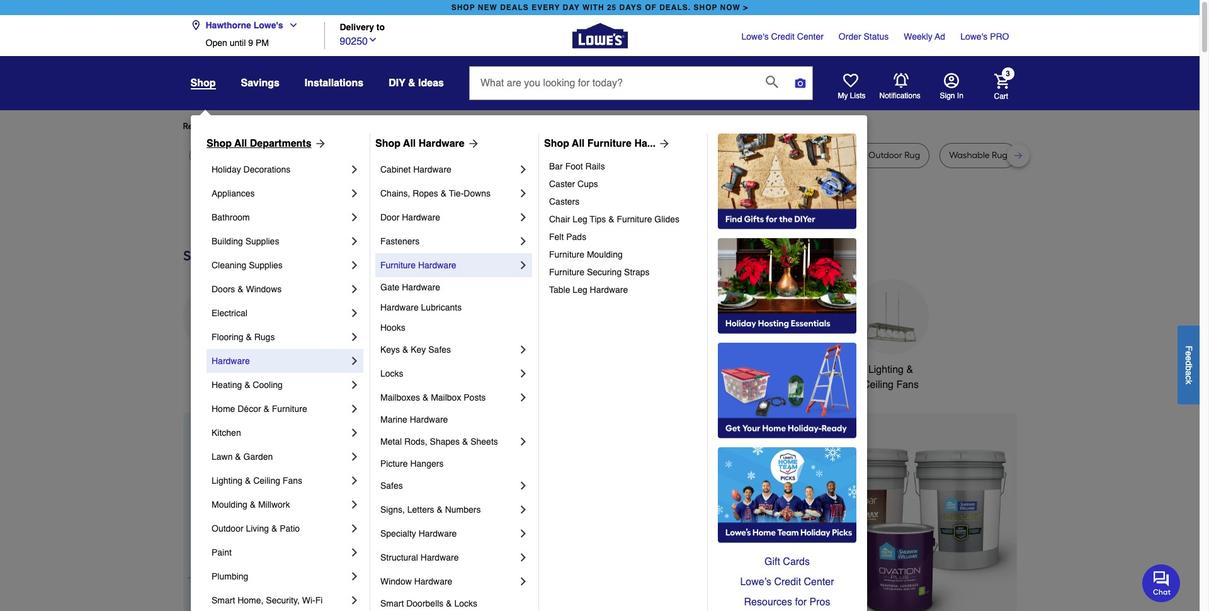 Task type: locate. For each thing, give the bounding box(es) containing it.
allen and roth area rug
[[501, 150, 598, 161]]

tools button
[[279, 279, 354, 377]]

structural hardware
[[381, 553, 459, 563]]

1 horizontal spatial roth
[[667, 150, 686, 161]]

smart for smart doorbells & locks
[[381, 599, 404, 609]]

chat invite button image
[[1143, 564, 1182, 602]]

lighting & ceiling fans
[[863, 364, 919, 391], [212, 476, 302, 486]]

keys
[[381, 345, 400, 355]]

1 horizontal spatial fans
[[897, 379, 919, 391]]

0 vertical spatial safes
[[429, 345, 451, 355]]

appliances down holiday
[[212, 188, 255, 199]]

None search field
[[469, 66, 814, 112]]

e up the "b"
[[1185, 356, 1195, 361]]

window hardware link
[[381, 570, 517, 594]]

0 vertical spatial center
[[798, 32, 824, 42]]

weekly
[[904, 32, 933, 42]]

a
[[1185, 371, 1195, 375]]

chevron right image for building supplies
[[348, 235, 361, 248]]

1 vertical spatial supplies
[[249, 260, 283, 270]]

chevron right image for fasteners
[[517, 235, 530, 248]]

1 rug from the left
[[199, 150, 215, 161]]

pros
[[810, 597, 831, 608]]

safes right the key
[[429, 345, 451, 355]]

shop left new on the top left
[[452, 3, 476, 12]]

moulding up "securing"
[[587, 250, 623, 260]]

shop for shop all furniture ha...
[[544, 138, 570, 149]]

hardware up hardware lubricants
[[402, 282, 440, 292]]

1 vertical spatial credit
[[775, 577, 802, 588]]

1 allen from the left
[[501, 150, 520, 161]]

furniture moulding link
[[550, 246, 699, 263]]

shop for shop all departments
[[207, 138, 232, 149]]

locks down window hardware link
[[455, 599, 478, 609]]

roth up bar
[[541, 150, 559, 161]]

all for hardware
[[403, 138, 416, 149]]

1 vertical spatial lighting & ceiling fans
[[212, 476, 302, 486]]

0 horizontal spatial shop
[[452, 3, 476, 12]]

lowe's left pro
[[961, 32, 988, 42]]

rugs
[[254, 332, 275, 342]]

1 horizontal spatial area
[[561, 150, 580, 161]]

washable for washable rug
[[950, 150, 990, 161]]

supplies up windows in the top left of the page
[[249, 260, 283, 270]]

leg left tips
[[573, 214, 588, 224]]

lowe's home improvement lists image
[[844, 73, 859, 88]]

kitchen for kitchen
[[212, 428, 241, 438]]

1 vertical spatial appliances
[[196, 364, 246, 376]]

shop up 5x8
[[207, 138, 232, 149]]

0 vertical spatial moulding
[[587, 250, 623, 260]]

decorations for christmas
[[386, 379, 439, 391]]

1 horizontal spatial lighting
[[869, 364, 904, 376]]

moulding inside furniture moulding link
[[587, 250, 623, 260]]

recommended searches for you heading
[[183, 120, 1017, 133]]

lawn & garden
[[212, 452, 273, 462]]

25
[[607, 3, 617, 12]]

picture hangers
[[381, 459, 444, 469]]

allen right desk
[[501, 150, 520, 161]]

lowe's pro
[[961, 32, 1010, 42]]

all down recommended searches for you
[[235, 138, 247, 149]]

chevron right image for paint
[[348, 546, 361, 559]]

smart doorbells & locks link
[[381, 594, 530, 611]]

arrow right image for shop all furniture ha...
[[656, 137, 671, 150]]

1 horizontal spatial you
[[410, 121, 425, 132]]

0 horizontal spatial lighting
[[212, 476, 243, 486]]

1 roth from the left
[[541, 150, 559, 161]]

& inside home décor & furniture link
[[264, 404, 270, 414]]

1 vertical spatial center
[[804, 577, 835, 588]]

and
[[522, 150, 539, 161], [649, 150, 665, 161]]

straps
[[625, 267, 650, 277]]

lowe's home improvement notification center image
[[894, 73, 909, 88]]

kitchen up posts
[[472, 364, 506, 376]]

gate
[[381, 282, 400, 292]]

& inside lighting & ceiling fans button
[[907, 364, 914, 376]]

2 shop from the left
[[694, 3, 718, 12]]

keys & key safes
[[381, 345, 451, 355]]

0 horizontal spatial bathroom
[[212, 212, 250, 222]]

2 you from the left
[[410, 121, 425, 132]]

smart home button
[[758, 279, 833, 377]]

more
[[323, 121, 343, 132]]

arrow right image inside the shop all hardware link
[[465, 137, 480, 150]]

0 horizontal spatial you
[[298, 121, 313, 132]]

arrow right image inside the shop all furniture ha... link
[[656, 137, 671, 150]]

furniture up table
[[550, 267, 585, 277]]

chevron right image for moulding & millwork
[[348, 498, 361, 511]]

appliances button
[[183, 279, 259, 377]]

0 horizontal spatial smart
[[212, 596, 235, 606]]

get your home holiday-ready. image
[[718, 343, 857, 439]]

lighting & ceiling fans inside "link"
[[212, 476, 302, 486]]

center up pros
[[804, 577, 835, 588]]

1 horizontal spatial lowe's
[[742, 32, 769, 42]]

2 horizontal spatial all
[[572, 138, 585, 149]]

1 and from the left
[[522, 150, 539, 161]]

shop up allen and roth area rug
[[544, 138, 570, 149]]

order status link
[[839, 30, 889, 43]]

2 roth from the left
[[667, 150, 686, 161]]

washable area rug
[[732, 150, 812, 161]]

0 vertical spatial leg
[[573, 214, 588, 224]]

shop new deals every day with 25 days of deals. shop now >
[[452, 3, 749, 12]]

0 horizontal spatial locks
[[381, 369, 404, 379]]

2 horizontal spatial area
[[775, 150, 794, 161]]

chevron right image for electrical
[[348, 307, 361, 320]]

credit for lowe's
[[772, 32, 795, 42]]

0 horizontal spatial lowe's
[[254, 20, 283, 30]]

smart inside button
[[767, 364, 794, 376]]

kitchen for kitchen faucets
[[472, 364, 506, 376]]

0 vertical spatial locks
[[381, 369, 404, 379]]

0 horizontal spatial allen
[[501, 150, 520, 161]]

all
[[235, 138, 247, 149], [403, 138, 416, 149], [572, 138, 585, 149]]

arrow right image inside shop all departments link
[[312, 137, 327, 150]]

furniture securing straps
[[550, 267, 650, 277]]

0 horizontal spatial washable
[[732, 150, 773, 161]]

safes link
[[381, 474, 517, 498]]

supplies
[[246, 236, 279, 246], [249, 260, 283, 270]]

caster
[[550, 179, 576, 189]]

0 vertical spatial bathroom
[[212, 212, 250, 222]]

ropes
[[413, 188, 439, 199]]

furniture
[[588, 138, 632, 149], [617, 214, 653, 224], [550, 250, 585, 260], [381, 260, 416, 270], [550, 267, 585, 277], [272, 404, 307, 414]]

lowe's
[[741, 577, 772, 588]]

chevron right image for lighting & ceiling fans
[[348, 475, 361, 487]]

you for more suggestions for you
[[410, 121, 425, 132]]

fasteners
[[381, 236, 420, 246]]

chevron right image for structural hardware
[[517, 551, 530, 564]]

allen for allen and roth rug
[[627, 150, 647, 161]]

2 horizontal spatial smart
[[767, 364, 794, 376]]

3 shop from the left
[[544, 138, 570, 149]]

decorations down christmas
[[386, 379, 439, 391]]

1 horizontal spatial lighting & ceiling fans
[[863, 364, 919, 391]]

bathroom link
[[212, 205, 348, 229]]

suggestions
[[345, 121, 395, 132]]

1 horizontal spatial home
[[797, 364, 824, 376]]

lowe's down >
[[742, 32, 769, 42]]

1 horizontal spatial smart
[[381, 599, 404, 609]]

kitchen inside button
[[472, 364, 506, 376]]

hawthorne
[[206, 20, 251, 30]]

0 vertical spatial decorations
[[244, 164, 291, 175]]

locks down keys
[[381, 369, 404, 379]]

chevron right image
[[517, 163, 530, 176], [517, 187, 530, 200], [348, 235, 361, 248], [517, 235, 530, 248], [348, 259, 361, 272], [348, 283, 361, 296], [348, 331, 361, 343], [517, 391, 530, 404], [348, 403, 361, 415], [348, 451, 361, 463], [348, 475, 361, 487], [517, 480, 530, 492], [348, 498, 361, 511], [348, 522, 361, 535], [517, 527, 530, 540], [348, 546, 361, 559], [517, 551, 530, 564], [348, 570, 361, 583], [348, 594, 361, 607]]

9 rug from the left
[[993, 150, 1008, 161]]

1 vertical spatial decorations
[[386, 379, 439, 391]]

1 horizontal spatial washable
[[950, 150, 990, 161]]

gift cards
[[765, 556, 810, 568]]

0 horizontal spatial lighting & ceiling fans
[[212, 476, 302, 486]]

decorations for holiday
[[244, 164, 291, 175]]

2 shop from the left
[[376, 138, 401, 149]]

chevron right image for appliances
[[348, 187, 361, 200]]

hardware down "securing"
[[590, 285, 628, 295]]

1 vertical spatial moulding
[[212, 500, 248, 510]]

1 vertical spatial home
[[212, 404, 235, 414]]

1 horizontal spatial for
[[397, 121, 408, 132]]

2 all from the left
[[403, 138, 416, 149]]

1 leg from the top
[[573, 214, 588, 224]]

securing
[[587, 267, 622, 277]]

all up the furniture
[[403, 138, 416, 149]]

1 shop from the left
[[207, 138, 232, 149]]

1 horizontal spatial and
[[649, 150, 665, 161]]

shop all departments link
[[207, 136, 327, 151]]

scroll to item #5 image
[[769, 609, 802, 611]]

chains, ropes & tie-downs
[[381, 188, 491, 199]]

free same-day delivery when you order 1 gallon or more of paint by 2 p m. image
[[407, 413, 1017, 611]]

1 horizontal spatial bathroom
[[678, 364, 722, 376]]

open until 9 pm
[[206, 38, 269, 48]]

decorations down rug rug
[[244, 164, 291, 175]]

signs, letters & numbers
[[381, 505, 481, 515]]

1 area from the left
[[322, 150, 341, 161]]

hardware down mailboxes & mailbox posts
[[410, 415, 448, 425]]

hardware down ropes
[[402, 212, 440, 222]]

1 vertical spatial safes
[[381, 481, 403, 491]]

roth for rug
[[667, 150, 686, 161]]

allen
[[501, 150, 520, 161], [627, 150, 647, 161]]

0 vertical spatial fans
[[897, 379, 919, 391]]

my lists
[[838, 91, 866, 100]]

weekly ad
[[904, 32, 946, 42]]

1 vertical spatial kitchen
[[212, 428, 241, 438]]

for up shop all hardware
[[397, 121, 408, 132]]

0 horizontal spatial all
[[235, 138, 247, 149]]

furniture moulding
[[550, 250, 623, 260]]

allen for allen and roth area rug
[[501, 150, 520, 161]]

1 vertical spatial fans
[[283, 476, 302, 486]]

& inside lighting & ceiling fans "link"
[[245, 476, 251, 486]]

chevron right image for kitchen
[[348, 427, 361, 439]]

hardware up hooks
[[381, 302, 419, 313]]

0 vertical spatial home
[[797, 364, 824, 376]]

kitchen up lawn
[[212, 428, 241, 438]]

1 horizontal spatial moulding
[[587, 250, 623, 260]]

& inside diy & ideas button
[[408, 78, 416, 89]]

all up 'bar foot rails'
[[572, 138, 585, 149]]

0 vertical spatial lighting
[[869, 364, 904, 376]]

supplies for building supplies
[[246, 236, 279, 246]]

credit up search icon
[[772, 32, 795, 42]]

0 horizontal spatial ceiling
[[253, 476, 280, 486]]

1 horizontal spatial allen
[[627, 150, 647, 161]]

ceiling inside "link"
[[253, 476, 280, 486]]

moulding & millwork
[[212, 500, 290, 510]]

credit up resources for pros link
[[775, 577, 802, 588]]

lawn
[[212, 452, 233, 462]]

supplies up "cleaning supplies"
[[246, 236, 279, 246]]

0 vertical spatial ceiling
[[863, 379, 894, 391]]

& inside the heating & cooling link
[[245, 380, 250, 390]]

2 leg from the top
[[573, 285, 588, 295]]

lowe's credit center
[[741, 577, 835, 588]]

location image
[[191, 20, 201, 30]]

1 horizontal spatial shop
[[376, 138, 401, 149]]

0 vertical spatial credit
[[772, 32, 795, 42]]

door hardware
[[381, 212, 440, 222]]

1 you from the left
[[298, 121, 313, 132]]

in
[[958, 91, 964, 100]]

moulding up outdoor
[[212, 500, 248, 510]]

chevron right image for metal rods, shapes & sheets
[[517, 435, 530, 448]]

1 all from the left
[[235, 138, 247, 149]]

furniture securing straps link
[[550, 263, 699, 281]]

arrow right image
[[312, 137, 327, 150], [465, 137, 480, 150], [656, 137, 671, 150], [994, 523, 1007, 536]]

savings button
[[241, 72, 280, 95]]

1 horizontal spatial decorations
[[386, 379, 439, 391]]

2 horizontal spatial shop
[[544, 138, 570, 149]]

bathroom
[[212, 212, 250, 222], [678, 364, 722, 376]]

arrow right image for shop all departments
[[312, 137, 327, 150]]

center left order
[[798, 32, 824, 42]]

shop down the more suggestions for you link
[[376, 138, 401, 149]]

casters link
[[550, 193, 699, 210]]

allen down 'ha...' on the top
[[627, 150, 647, 161]]

safes down picture
[[381, 481, 403, 491]]

1 horizontal spatial kitchen
[[472, 364, 506, 376]]

0 horizontal spatial fans
[[283, 476, 302, 486]]

for up scroll to item #5 image
[[796, 597, 807, 608]]

you up shop all hardware
[[410, 121, 425, 132]]

0 vertical spatial supplies
[[246, 236, 279, 246]]

chevron right image for chains, ropes & tie-downs
[[517, 187, 530, 200]]

roth up caster cups link
[[667, 150, 686, 161]]

1 washable from the left
[[732, 150, 773, 161]]

1 horizontal spatial shop
[[694, 3, 718, 12]]

chevron right image for specialty hardware
[[517, 527, 530, 540]]

windows
[[246, 284, 282, 294]]

1 horizontal spatial ceiling
[[863, 379, 894, 391]]

1 vertical spatial lighting
[[212, 476, 243, 486]]

chevron right image for plumbing
[[348, 570, 361, 583]]

1 vertical spatial locks
[[455, 599, 478, 609]]

b
[[1185, 366, 1195, 371]]

chevron right image for mailboxes & mailbox posts
[[517, 391, 530, 404]]

2 horizontal spatial lowe's
[[961, 32, 988, 42]]

furniture down the casters link
[[617, 214, 653, 224]]

chevron right image for door hardware
[[517, 211, 530, 224]]

every
[[532, 3, 560, 12]]

diy & ideas button
[[389, 72, 444, 95]]

weekly ad link
[[904, 30, 946, 43]]

1 horizontal spatial safes
[[429, 345, 451, 355]]

0 vertical spatial kitchen
[[472, 364, 506, 376]]

appliances up heating
[[196, 364, 246, 376]]

hardware lubricants link
[[381, 297, 530, 318]]

0 vertical spatial lighting & ceiling fans
[[863, 364, 919, 391]]

0 horizontal spatial for
[[285, 121, 296, 132]]

1 vertical spatial ceiling
[[253, 476, 280, 486]]

felt pads link
[[550, 228, 699, 246]]

doors & windows
[[212, 284, 282, 294]]

3 all from the left
[[572, 138, 585, 149]]

0 horizontal spatial roth
[[541, 150, 559, 161]]

1 vertical spatial bathroom
[[678, 364, 722, 376]]

& inside 'metal rods, shapes & sheets' link
[[463, 437, 468, 447]]

for up departments
[[285, 121, 296, 132]]

mailbox
[[431, 393, 462, 403]]

chevron right image for hardware
[[348, 355, 361, 367]]

door hardware link
[[381, 205, 517, 229]]

chevron right image
[[348, 163, 361, 176], [348, 187, 361, 200], [348, 211, 361, 224], [517, 211, 530, 224], [517, 259, 530, 272], [348, 307, 361, 320], [517, 343, 530, 356], [348, 355, 361, 367], [517, 367, 530, 380], [348, 379, 361, 391], [348, 427, 361, 439], [517, 435, 530, 448], [517, 504, 530, 516], [517, 575, 530, 588]]

numbers
[[445, 505, 481, 515]]

ideas
[[418, 78, 444, 89]]

gift
[[765, 556, 781, 568]]

chevron right image for lawn & garden
[[348, 451, 361, 463]]

0 horizontal spatial shop
[[207, 138, 232, 149]]

lowe's up the pm
[[254, 20, 283, 30]]

lubricants
[[421, 302, 462, 313]]

& inside chair leg tips & furniture glides link
[[609, 214, 615, 224]]

window
[[381, 577, 412, 587]]

felt pads
[[550, 232, 587, 242]]

1 vertical spatial leg
[[573, 285, 588, 295]]

0 horizontal spatial moulding
[[212, 500, 248, 510]]

2 and from the left
[[649, 150, 665, 161]]

shop left now
[[694, 3, 718, 12]]

smart for smart home, security, wi-fi
[[212, 596, 235, 606]]

all for departments
[[235, 138, 247, 149]]

lowe's home improvement cart image
[[995, 73, 1010, 89]]

0 horizontal spatial area
[[322, 150, 341, 161]]

0 horizontal spatial decorations
[[244, 164, 291, 175]]

decorations inside button
[[386, 379, 439, 391]]

lighting & ceiling fans button
[[854, 279, 929, 393]]

home décor & furniture
[[212, 404, 307, 414]]

chevron right image for keys & key safes
[[517, 343, 530, 356]]

ceiling inside button
[[863, 379, 894, 391]]

2 allen from the left
[[627, 150, 647, 161]]

you left more
[[298, 121, 313, 132]]

rug 5x8
[[199, 150, 230, 161]]

5x8
[[217, 150, 230, 161]]

washable
[[732, 150, 773, 161], [950, 150, 990, 161]]

0 horizontal spatial home
[[212, 404, 235, 414]]

hardware down flooring
[[212, 356, 250, 366]]

lowe's wishes you and your family a happy hanukkah. image
[[183, 201, 1017, 233]]

you for recommended searches for you
[[298, 121, 313, 132]]

e up d
[[1185, 351, 1195, 356]]

2 washable from the left
[[950, 150, 990, 161]]

0 horizontal spatial and
[[522, 150, 539, 161]]

cart
[[995, 92, 1009, 101]]

chevron right image for home décor & furniture
[[348, 403, 361, 415]]

0 horizontal spatial kitchen
[[212, 428, 241, 438]]

chevron down image
[[368, 34, 378, 44]]

1 horizontal spatial all
[[403, 138, 416, 149]]

of
[[645, 3, 657, 12]]

order status
[[839, 32, 889, 42]]

chevron right image for flooring & rugs
[[348, 331, 361, 343]]

8 rug from the left
[[905, 150, 921, 161]]

leg right table
[[573, 285, 588, 295]]



Task type: vqa. For each thing, say whether or not it's contained in the screenshot.
Find Gifts for the DIYer. image on the top
yes



Task type: describe. For each thing, give the bounding box(es) containing it.
sheets
[[471, 437, 498, 447]]

chevron right image for doors & windows
[[348, 283, 361, 296]]

for for suggestions
[[397, 121, 408, 132]]

marine hardware link
[[381, 410, 530, 430]]

status
[[864, 32, 889, 42]]

structural
[[381, 553, 418, 563]]

delivery to
[[340, 22, 385, 32]]

& inside signs, letters & numbers link
[[437, 505, 443, 515]]

bathroom inside bathroom button
[[678, 364, 722, 376]]

& inside smart doorbells & locks link
[[446, 599, 452, 609]]

picture
[[381, 459, 408, 469]]

center for lowe's credit center
[[804, 577, 835, 588]]

lighting inside "link"
[[212, 476, 243, 486]]

& inside chains, ropes & tie-downs link
[[441, 188, 447, 199]]

signs,
[[381, 505, 405, 515]]

chair leg tips & furniture glides link
[[550, 210, 699, 228]]

fans inside button
[[897, 379, 919, 391]]

lowe's for lowe's pro
[[961, 32, 988, 42]]

doors
[[212, 284, 235, 294]]

Search Query text field
[[470, 67, 756, 100]]

lowe's home improvement account image
[[944, 73, 959, 88]]

specialty
[[381, 529, 416, 539]]

2 rug from the left
[[259, 150, 275, 161]]

lowe's pro link
[[961, 30, 1010, 43]]

washable for washable area rug
[[732, 150, 773, 161]]

furniture down felt pads
[[550, 250, 585, 260]]

christmas decorations button
[[375, 279, 450, 393]]

bathroom button
[[662, 279, 738, 377]]

mailboxes & mailbox posts link
[[381, 386, 517, 410]]

leg for hardware
[[573, 285, 588, 295]]

bathroom inside bathroom link
[[212, 212, 250, 222]]

camera image
[[795, 77, 807, 89]]

building supplies link
[[212, 229, 348, 253]]

furniture down recommended searches for you heading
[[588, 138, 632, 149]]

arrow left image
[[418, 523, 430, 536]]

search image
[[766, 75, 779, 88]]

supplies for cleaning supplies
[[249, 260, 283, 270]]

holiday decorations link
[[212, 158, 348, 181]]

fans inside "link"
[[283, 476, 302, 486]]

resources
[[745, 597, 793, 608]]

hardware inside 'link'
[[402, 282, 440, 292]]

home,
[[238, 596, 264, 606]]

holiday decorations
[[212, 164, 291, 175]]

2 e from the top
[[1185, 356, 1195, 361]]

open
[[206, 38, 227, 48]]

& inside keys & key safes link
[[403, 345, 409, 355]]

appliances inside button
[[196, 364, 246, 376]]

chevron right image for smart home, security, wi-fi
[[348, 594, 361, 607]]

& inside outdoor living & patio link
[[272, 524, 277, 534]]

0 vertical spatial appliances
[[212, 188, 255, 199]]

all for furniture
[[572, 138, 585, 149]]

3 area from the left
[[775, 150, 794, 161]]

tie-
[[449, 188, 464, 199]]

shop all departments
[[207, 138, 312, 149]]

order
[[839, 32, 862, 42]]

& inside 'moulding & millwork' link
[[250, 500, 256, 510]]

shop button
[[191, 77, 216, 89]]

washable rug
[[950, 150, 1008, 161]]

furniture up kitchen link
[[272, 404, 307, 414]]

resources for pros
[[745, 597, 831, 608]]

day
[[563, 3, 580, 12]]

table leg hardware
[[550, 285, 628, 295]]

gate hardware
[[381, 282, 440, 292]]

smart for smart home
[[767, 364, 794, 376]]

lowe's for lowe's credit center
[[742, 32, 769, 42]]

& inside flooring & rugs link
[[246, 332, 252, 342]]

pro
[[991, 32, 1010, 42]]

hooks link
[[381, 318, 530, 338]]

electrical
[[212, 308, 248, 318]]

smart doorbells & locks
[[381, 599, 478, 609]]

lowe's home improvement logo image
[[573, 8, 628, 63]]

heating & cooling
[[212, 380, 283, 390]]

6 rug from the left
[[688, 150, 703, 161]]

find gifts for the diyer. image
[[718, 134, 857, 229]]

holiday
[[212, 164, 241, 175]]

chevron right image for heating & cooling
[[348, 379, 361, 391]]

1 shop from the left
[[452, 3, 476, 12]]

chevron right image for cleaning supplies
[[348, 259, 361, 272]]

home inside button
[[797, 364, 824, 376]]

patio
[[280, 524, 300, 534]]

moulding inside 'moulding & millwork' link
[[212, 500, 248, 510]]

arrow right image for shop all hardware
[[465, 137, 480, 150]]

with
[[583, 3, 605, 12]]

hardware down specialty hardware link
[[421, 553, 459, 563]]

leg for tips
[[573, 214, 588, 224]]

chevron right image for outdoor living & patio
[[348, 522, 361, 535]]

gate hardware link
[[381, 277, 530, 297]]

chevron right image for furniture hardware
[[517, 259, 530, 272]]

installations
[[305, 78, 364, 89]]

flooring
[[212, 332, 244, 342]]

indoor outdoor rug
[[841, 150, 921, 161]]

to
[[377, 22, 385, 32]]

7 rug from the left
[[796, 150, 812, 161]]

1 horizontal spatial locks
[[455, 599, 478, 609]]

christmas
[[390, 364, 435, 376]]

faucets
[[509, 364, 544, 376]]

shop all hardware link
[[376, 136, 480, 151]]

hardware down signs, letters & numbers
[[419, 529, 457, 539]]

cabinet
[[381, 164, 411, 175]]

chevron right image for holiday decorations
[[348, 163, 361, 176]]

home décor & furniture link
[[212, 397, 348, 421]]

more suggestions for you link
[[323, 120, 435, 133]]

kitchen link
[[212, 421, 348, 445]]

cabinet hardware
[[381, 164, 452, 175]]

kitchen faucets button
[[470, 279, 546, 377]]

d
[[1185, 361, 1195, 366]]

pm
[[256, 38, 269, 48]]

structural hardware link
[[381, 546, 517, 570]]

table leg hardware link
[[550, 281, 699, 299]]

roth for area
[[541, 150, 559, 161]]

chair
[[550, 214, 571, 224]]

f e e d b a c k
[[1185, 346, 1195, 384]]

lighting inside button
[[869, 364, 904, 376]]

credit for lowe's
[[775, 577, 802, 588]]

chevron right image for cabinet hardware
[[517, 163, 530, 176]]

1 e from the top
[[1185, 351, 1195, 356]]

moulding & millwork link
[[212, 493, 348, 517]]

chevron right image for locks
[[517, 367, 530, 380]]

& inside mailboxes & mailbox posts link
[[423, 393, 429, 403]]

hawthorne lowe's button
[[191, 13, 304, 38]]

center for lowe's credit center
[[798, 32, 824, 42]]

chevron right image for bathroom
[[348, 211, 361, 224]]

lighting & ceiling fans link
[[212, 469, 348, 493]]

days
[[620, 3, 643, 12]]

0 horizontal spatial safes
[[381, 481, 403, 491]]

living
[[246, 524, 269, 534]]

security,
[[266, 596, 300, 606]]

holiday hosting essentials. image
[[718, 238, 857, 334]]

2 area from the left
[[561, 150, 580, 161]]

hardware up the chains, ropes & tie-downs
[[413, 164, 452, 175]]

shop for shop all hardware
[[376, 138, 401, 149]]

lowe's home team holiday picks. image
[[718, 447, 857, 543]]

caster cups link
[[550, 175, 699, 193]]

signs, letters & numbers link
[[381, 498, 517, 522]]

25 days of deals. don't miss deals every day. same-day delivery on in-stock orders placed by 2 p m. image
[[183, 413, 387, 611]]

electrical link
[[212, 301, 348, 325]]

hardware up smart doorbells & locks
[[414, 577, 453, 587]]

5 rug from the left
[[582, 150, 598, 161]]

lighting & ceiling fans inside button
[[863, 364, 919, 391]]

chair leg tips & furniture glides
[[550, 214, 680, 224]]

for for searches
[[285, 121, 296, 132]]

3 rug from the left
[[277, 150, 293, 161]]

furniture up 'gate' at left
[[381, 260, 416, 270]]

chains,
[[381, 188, 411, 199]]

hardware up desk
[[419, 138, 465, 149]]

f e e d b a c k button
[[1178, 325, 1201, 404]]

chevron down image
[[283, 20, 298, 30]]

hardware down 'fasteners' link
[[418, 260, 457, 270]]

heating & cooling link
[[212, 373, 348, 397]]

lowe's inside button
[[254, 20, 283, 30]]

marine hardware
[[381, 415, 448, 425]]

and for allen and roth area rug
[[522, 150, 539, 161]]

furniture hardware link
[[381, 253, 517, 277]]

and for allen and roth rug
[[649, 150, 665, 161]]

garden
[[244, 452, 273, 462]]

chevron right image for signs, letters & numbers
[[517, 504, 530, 516]]

new
[[478, 3, 498, 12]]

door
[[381, 212, 400, 222]]

& inside lawn & garden link
[[235, 452, 241, 462]]

shop new deals every day with 25 days of deals. shop now > link
[[449, 0, 751, 15]]

posts
[[464, 393, 486, 403]]

chevron right image for safes
[[517, 480, 530, 492]]

chevron right image for window hardware
[[517, 575, 530, 588]]

& inside doors & windows link
[[238, 284, 244, 294]]

2 horizontal spatial for
[[796, 597, 807, 608]]

4 rug from the left
[[343, 150, 359, 161]]

shop 25 days of deals by category image
[[183, 245, 1017, 266]]

downs
[[464, 188, 491, 199]]

bar
[[550, 161, 563, 171]]

shop all furniture ha... link
[[544, 136, 671, 151]]

gift cards link
[[718, 552, 857, 572]]



